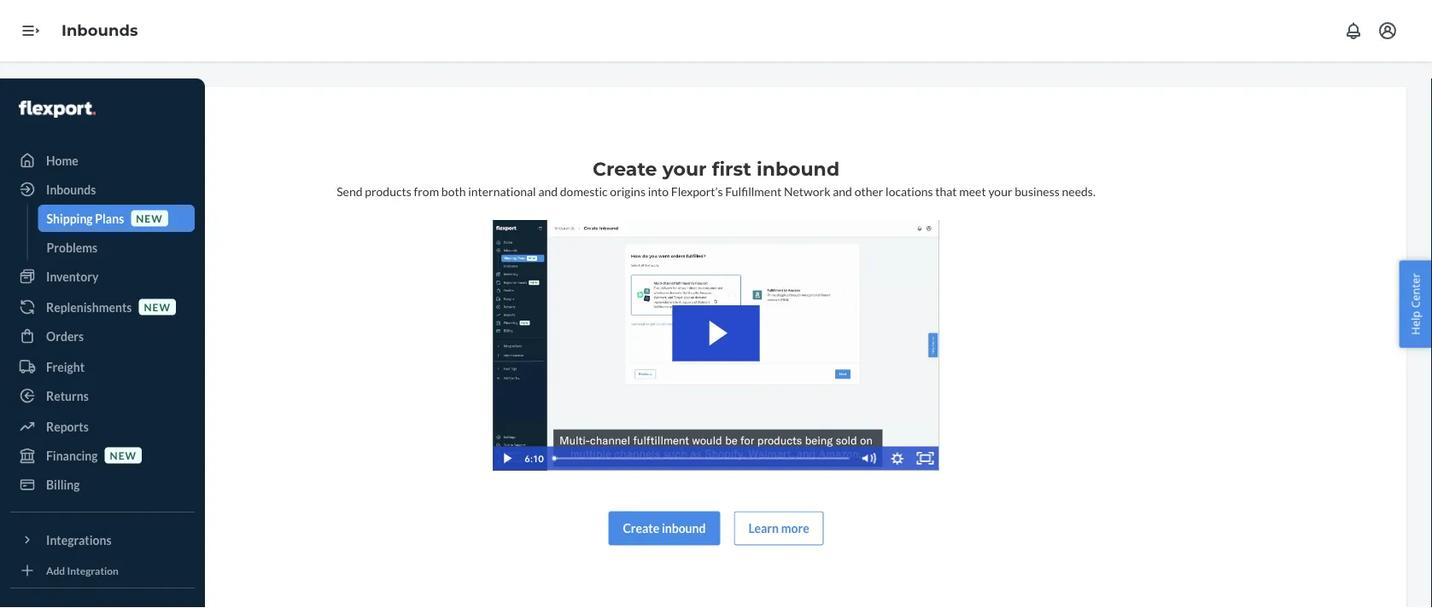 Task type: locate. For each thing, give the bounding box(es) containing it.
inbound left learn
[[662, 522, 706, 536]]

1 vertical spatial inbounds link
[[10, 176, 195, 203]]

learn more button
[[734, 512, 824, 546]]

financing
[[46, 449, 98, 463]]

fulfillment
[[725, 184, 782, 199]]

help
[[1408, 311, 1423, 335]]

your up flexport's
[[662, 158, 707, 181]]

1 horizontal spatial inbound
[[757, 158, 840, 181]]

1 vertical spatial create
[[623, 522, 659, 536]]

inbounds link right open navigation icon
[[61, 21, 138, 40]]

0 vertical spatial new
[[136, 212, 163, 225]]

and left domestic
[[538, 184, 558, 199]]

add
[[46, 565, 65, 577]]

network
[[784, 184, 831, 199]]

add integration
[[46, 565, 119, 577]]

and
[[538, 184, 558, 199], [833, 184, 852, 199]]

your right meet
[[988, 184, 1013, 199]]

open notifications image
[[1343, 20, 1364, 41]]

locations
[[886, 184, 933, 199]]

plans
[[95, 211, 124, 226]]

video thumbnail image
[[493, 220, 939, 471], [493, 220, 939, 471]]

inventory
[[46, 269, 99, 284]]

inbound up network
[[757, 158, 840, 181]]

1 vertical spatial your
[[988, 184, 1013, 199]]

integration
[[67, 565, 119, 577]]

home
[[46, 153, 78, 168]]

home link
[[10, 147, 195, 174]]

new for financing
[[110, 450, 137, 462]]

origins
[[610, 184, 646, 199]]

inbounds
[[61, 21, 138, 40], [46, 182, 96, 197]]

create inside create your first inbound send products from both international and domestic origins into flexport's fulfillment network and other locations that meet your business needs.
[[593, 158, 657, 181]]

inbounds up shipping
[[46, 182, 96, 197]]

1 horizontal spatial your
[[988, 184, 1013, 199]]

domestic
[[560, 184, 608, 199]]

inbounds right open navigation icon
[[61, 21, 138, 40]]

1 horizontal spatial and
[[833, 184, 852, 199]]

orders link
[[10, 323, 195, 350]]

center
[[1408, 273, 1423, 308]]

integrations button
[[10, 527, 195, 554]]

inbound inside button
[[662, 522, 706, 536]]

your
[[662, 158, 707, 181], [988, 184, 1013, 199]]

create inside button
[[623, 522, 659, 536]]

inbounds link
[[61, 21, 138, 40], [10, 176, 195, 203]]

and left other
[[833, 184, 852, 199]]

shipping
[[47, 211, 93, 226]]

create your first inbound send products from both international and domestic origins into flexport's fulfillment network and other locations that meet your business needs.
[[337, 158, 1096, 199]]

new up orders link on the bottom
[[144, 301, 171, 313]]

inbounds link down the home link
[[10, 176, 195, 203]]

1 vertical spatial inbound
[[662, 522, 706, 536]]

1 vertical spatial new
[[144, 301, 171, 313]]

new right plans
[[136, 212, 163, 225]]

0 horizontal spatial your
[[662, 158, 707, 181]]

returns link
[[10, 383, 195, 410]]

new
[[136, 212, 163, 225], [144, 301, 171, 313], [110, 450, 137, 462]]

0 horizontal spatial and
[[538, 184, 558, 199]]

reports link
[[10, 413, 195, 441]]

0 vertical spatial inbound
[[757, 158, 840, 181]]

0 horizontal spatial inbound
[[662, 522, 706, 536]]

0 vertical spatial your
[[662, 158, 707, 181]]

2 and from the left
[[833, 184, 852, 199]]

create inbound button
[[608, 512, 720, 546]]

create
[[593, 158, 657, 181], [623, 522, 659, 536]]

freight link
[[10, 354, 195, 381]]

add integration link
[[10, 561, 195, 582]]

inbound
[[757, 158, 840, 181], [662, 522, 706, 536]]

problems
[[47, 240, 97, 255]]

inventory link
[[10, 263, 195, 290]]

2 vertical spatial new
[[110, 450, 137, 462]]

0 vertical spatial inbounds link
[[61, 21, 138, 40]]

new for replenishments
[[144, 301, 171, 313]]

0 vertical spatial create
[[593, 158, 657, 181]]

new down "reports" link
[[110, 450, 137, 462]]



Task type: vqa. For each thing, say whether or not it's contained in the screenshot.
the top new
yes



Task type: describe. For each thing, give the bounding box(es) containing it.
learn more
[[749, 522, 809, 536]]

1 vertical spatial inbounds
[[46, 182, 96, 197]]

meet
[[959, 184, 986, 199]]

more
[[781, 522, 809, 536]]

billing link
[[10, 471, 195, 499]]

into
[[648, 184, 669, 199]]

international
[[468, 184, 536, 199]]

returns
[[46, 389, 89, 404]]

orders
[[46, 329, 84, 344]]

that
[[935, 184, 957, 199]]

help center button
[[1399, 261, 1432, 348]]

flexport logo image
[[19, 101, 95, 118]]

needs.
[[1062, 184, 1096, 199]]

flexport's
[[671, 184, 723, 199]]

from
[[414, 184, 439, 199]]

other
[[855, 184, 883, 199]]

first
[[712, 158, 751, 181]]

billing
[[46, 478, 80, 492]]

problems link
[[38, 234, 195, 261]]

create for your
[[593, 158, 657, 181]]

integrations
[[46, 533, 112, 548]]

reports
[[46, 420, 89, 434]]

learn
[[749, 522, 779, 536]]

open account menu image
[[1378, 20, 1398, 41]]

create for inbound
[[623, 522, 659, 536]]

shipping plans
[[47, 211, 124, 226]]

freight
[[46, 360, 85, 374]]

video element
[[493, 220, 939, 471]]

open navigation image
[[20, 20, 41, 41]]

send
[[337, 184, 363, 199]]

new for shipping plans
[[136, 212, 163, 225]]

both
[[441, 184, 466, 199]]

business
[[1015, 184, 1060, 199]]

inbound inside create your first inbound send products from both international and domestic origins into flexport's fulfillment network and other locations that meet your business needs.
[[757, 158, 840, 181]]

help center
[[1408, 273, 1423, 335]]

replenishments
[[46, 300, 132, 315]]

products
[[365, 184, 411, 199]]

create inbound
[[623, 522, 706, 536]]

1 and from the left
[[538, 184, 558, 199]]

0 vertical spatial inbounds
[[61, 21, 138, 40]]



